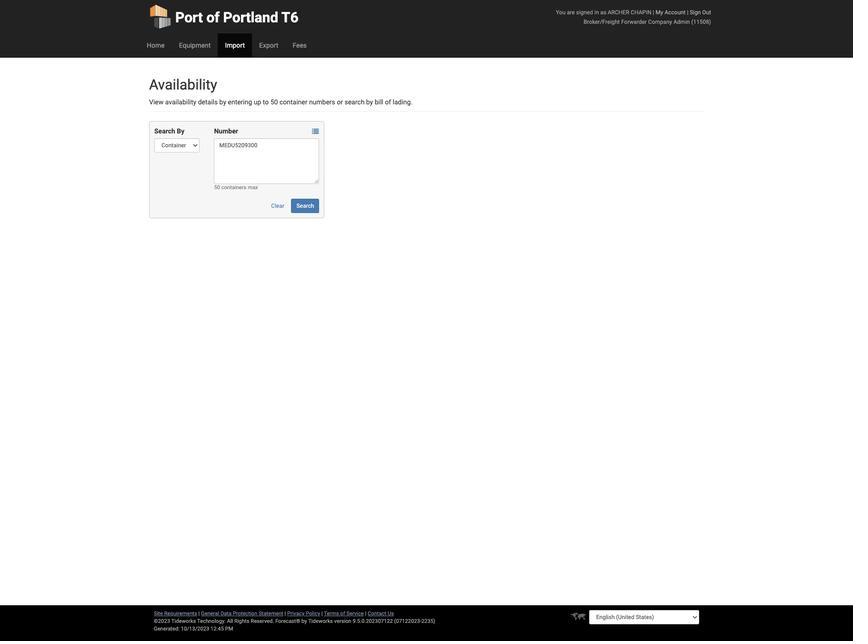 Task type: vqa. For each thing, say whether or not it's contained in the screenshot.
Search By
yes



Task type: describe. For each thing, give the bounding box(es) containing it.
my account link
[[656, 9, 686, 16]]

sign
[[690, 9, 701, 16]]

of inside site requirements | general data protection statement | privacy policy | terms of service | contact us ©2023 tideworks technology. all rights reserved. forecast® by tideworks version 9.5.0.202307122 (07122023-2235) generated: 10/13/2023 12:45 pm
[[340, 611, 345, 617]]

requirements
[[164, 611, 197, 617]]

site
[[154, 611, 163, 617]]

privacy policy link
[[287, 611, 320, 617]]

clear
[[271, 203, 285, 209]]

t6
[[282, 9, 299, 26]]

site requirements link
[[154, 611, 197, 617]]

are
[[567, 9, 575, 16]]

search button
[[291, 199, 320, 213]]

general data protection statement link
[[201, 611, 283, 617]]

signed
[[577, 9, 593, 16]]

or
[[337, 98, 343, 106]]

lading.
[[393, 98, 413, 106]]

| up forecast®
[[285, 611, 286, 617]]

details
[[198, 98, 218, 106]]

archer
[[608, 9, 630, 16]]

port of portland t6
[[175, 9, 299, 26]]

show list image
[[312, 128, 319, 135]]

by inside site requirements | general data protection statement | privacy policy | terms of service | contact us ©2023 tideworks technology. all rights reserved. forecast® by tideworks version 9.5.0.202307122 (07122023-2235) generated: 10/13/2023 12:45 pm
[[302, 618, 307, 624]]

©2023 tideworks
[[154, 618, 196, 624]]

| left "general"
[[199, 611, 200, 617]]

site requirements | general data protection statement | privacy policy | terms of service | contact us ©2023 tideworks technology. all rights reserved. forecast® by tideworks version 9.5.0.202307122 (07122023-2235) generated: 10/13/2023 12:45 pm
[[154, 611, 436, 632]]

containers
[[222, 184, 247, 191]]

home button
[[140, 33, 172, 57]]

port of portland t6 link
[[149, 0, 299, 33]]

us
[[388, 611, 394, 617]]

contact us link
[[368, 611, 394, 617]]

0 horizontal spatial by
[[220, 98, 226, 106]]

sign out link
[[690, 9, 712, 16]]

| left my
[[653, 9, 655, 16]]

up
[[254, 98, 261, 106]]

forwarder
[[622, 19, 647, 25]]

availability
[[149, 76, 217, 93]]

fees
[[293, 41, 307, 49]]

broker/freight
[[584, 19, 620, 25]]

you are signed in as archer chapin | my account | sign out broker/freight forwarder company admin (11508)
[[556, 9, 712, 25]]

view
[[149, 98, 164, 106]]

export button
[[252, 33, 286, 57]]

number
[[214, 127, 238, 135]]

port
[[175, 9, 203, 26]]

admin
[[674, 19, 690, 25]]

forecast®
[[276, 618, 300, 624]]

version
[[334, 618, 352, 624]]

by
[[177, 127, 185, 135]]

availability
[[165, 98, 196, 106]]

10/13/2023
[[181, 626, 209, 632]]

(07122023-
[[394, 618, 422, 624]]

entering
[[228, 98, 252, 106]]

0 vertical spatial 50
[[271, 98, 278, 106]]

home
[[147, 41, 165, 49]]

protection
[[233, 611, 258, 617]]

numbers
[[309, 98, 335, 106]]

service
[[347, 611, 364, 617]]

privacy
[[287, 611, 305, 617]]



Task type: locate. For each thing, give the bounding box(es) containing it.
export
[[259, 41, 279, 49]]

50 right to
[[271, 98, 278, 106]]

(11508)
[[692, 19, 712, 25]]

in
[[595, 9, 599, 16]]

clear button
[[266, 199, 290, 213]]

0 horizontal spatial 50
[[214, 184, 220, 191]]

import button
[[218, 33, 252, 57]]

portland
[[223, 9, 278, 26]]

general
[[201, 611, 219, 617]]

of
[[207, 9, 220, 26], [385, 98, 391, 106], [340, 611, 345, 617]]

2 horizontal spatial of
[[385, 98, 391, 106]]

|
[[653, 9, 655, 16], [687, 9, 689, 16], [199, 611, 200, 617], [285, 611, 286, 617], [322, 611, 323, 617], [365, 611, 367, 617]]

1 horizontal spatial 50
[[271, 98, 278, 106]]

of right port
[[207, 9, 220, 26]]

you
[[556, 9, 566, 16]]

by
[[220, 98, 226, 106], [366, 98, 373, 106], [302, 618, 307, 624]]

2 horizontal spatial by
[[366, 98, 373, 106]]

out
[[703, 9, 712, 16]]

data
[[221, 611, 232, 617]]

0 horizontal spatial of
[[207, 9, 220, 26]]

import
[[225, 41, 245, 49]]

2 vertical spatial of
[[340, 611, 345, 617]]

company
[[649, 19, 673, 25]]

1 horizontal spatial by
[[302, 618, 307, 624]]

chapin
[[631, 9, 652, 16]]

my
[[656, 9, 664, 16]]

bill
[[375, 98, 384, 106]]

rights
[[235, 618, 250, 624]]

tideworks
[[308, 618, 333, 624]]

search for search by
[[154, 127, 175, 135]]

as
[[601, 9, 607, 16]]

0 vertical spatial search
[[154, 127, 175, 135]]

search right clear
[[297, 203, 314, 209]]

reserved.
[[251, 618, 274, 624]]

| up 9.5.0.202307122
[[365, 611, 367, 617]]

| up tideworks
[[322, 611, 323, 617]]

by down privacy policy link at the bottom left of page
[[302, 618, 307, 624]]

1 horizontal spatial of
[[340, 611, 345, 617]]

search left by at the top of page
[[154, 127, 175, 135]]

12:45
[[211, 626, 224, 632]]

of up version at left bottom
[[340, 611, 345, 617]]

search inside button
[[297, 203, 314, 209]]

50 containers max
[[214, 184, 258, 191]]

1 vertical spatial of
[[385, 98, 391, 106]]

search for search
[[297, 203, 314, 209]]

technology.
[[197, 618, 226, 624]]

to
[[263, 98, 269, 106]]

equipment button
[[172, 33, 218, 57]]

terms of service link
[[324, 611, 364, 617]]

0 horizontal spatial search
[[154, 127, 175, 135]]

1 horizontal spatial search
[[297, 203, 314, 209]]

pm
[[225, 626, 233, 632]]

equipment
[[179, 41, 211, 49]]

by left bill
[[366, 98, 373, 106]]

all
[[227, 618, 233, 624]]

| left sign
[[687, 9, 689, 16]]

2235)
[[422, 618, 436, 624]]

view availability details by entering up to 50 container numbers or search by bill of lading.
[[149, 98, 413, 106]]

by right details
[[220, 98, 226, 106]]

statement
[[259, 611, 283, 617]]

of right bill
[[385, 98, 391, 106]]

1 vertical spatial search
[[297, 203, 314, 209]]

0 vertical spatial of
[[207, 9, 220, 26]]

generated:
[[154, 626, 180, 632]]

Number text field
[[214, 138, 319, 184]]

contact
[[368, 611, 387, 617]]

search
[[345, 98, 365, 106]]

account
[[665, 9, 686, 16]]

search
[[154, 127, 175, 135], [297, 203, 314, 209]]

50 left containers
[[214, 184, 220, 191]]

9.5.0.202307122
[[353, 618, 393, 624]]

terms
[[324, 611, 339, 617]]

search by
[[154, 127, 185, 135]]

container
[[280, 98, 308, 106]]

policy
[[306, 611, 320, 617]]

50
[[271, 98, 278, 106], [214, 184, 220, 191]]

1 vertical spatial 50
[[214, 184, 220, 191]]

fees button
[[286, 33, 314, 57]]

max
[[248, 184, 258, 191]]



